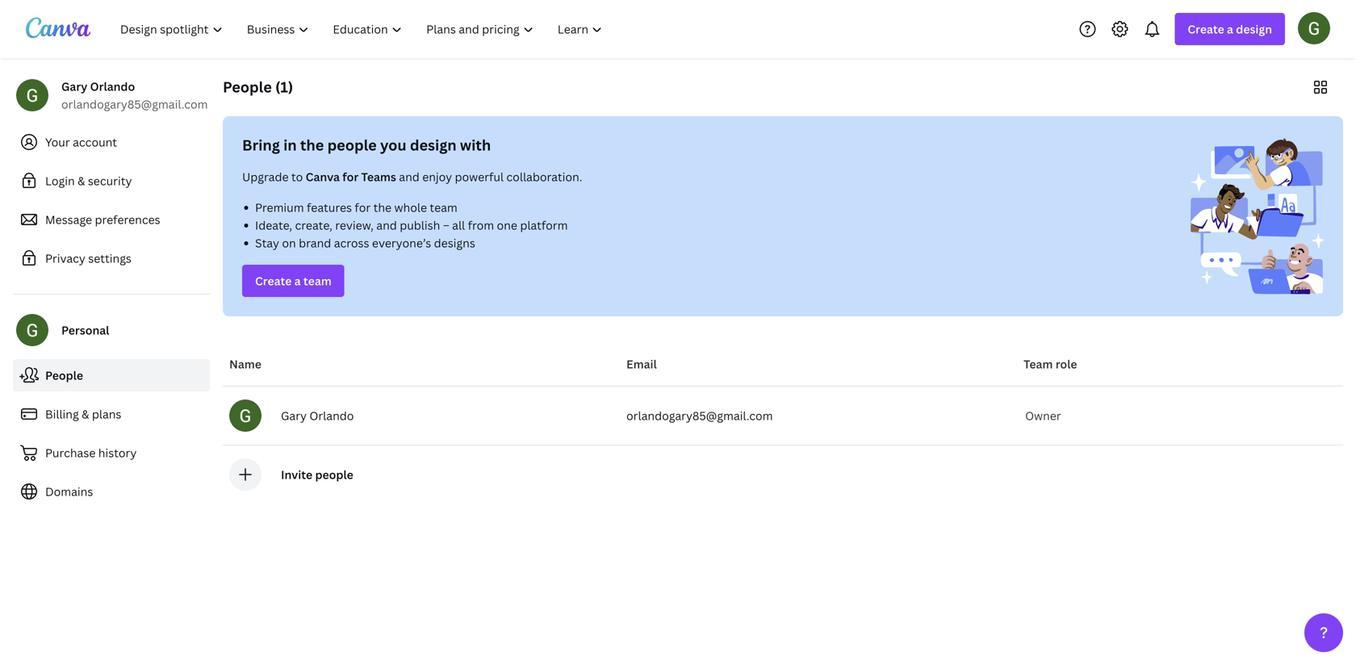 Task type: vqa. For each thing, say whether or not it's contained in the screenshot.
People in the 'link'
yes



Task type: describe. For each thing, give the bounding box(es) containing it.
everyone's
[[372, 235, 431, 251]]

security
[[88, 173, 132, 189]]

bring in the people you design with
[[242, 135, 491, 155]]

features
[[307, 200, 352, 215]]

privacy settings
[[45, 251, 132, 266]]

one
[[497, 218, 518, 233]]

team inside premium features for the whole team ideate, create, review, and publish – all from one platform stay on brand across everyone's designs
[[430, 200, 458, 215]]

orlando for gary orlando orlandogary85@gmail.com
[[90, 79, 135, 94]]

& for billing
[[82, 407, 89, 422]]

stay
[[255, 235, 279, 251]]

the inside premium features for the whole team ideate, create, review, and publish – all from one platform stay on brand across everyone's designs
[[374, 200, 392, 215]]

bring
[[242, 135, 280, 155]]

team inside button
[[304, 273, 332, 289]]

with
[[460, 135, 491, 155]]

privacy settings link
[[13, 242, 210, 275]]

people for people
[[45, 368, 83, 383]]

billing & plans link
[[13, 398, 210, 430]]

gary orlando button
[[229, 400, 614, 432]]

you
[[380, 135, 407, 155]]

billing & plans
[[45, 407, 121, 422]]

whole
[[394, 200, 427, 215]]

name
[[229, 357, 262, 372]]

login & security
[[45, 173, 132, 189]]

message preferences
[[45, 212, 160, 227]]

create a team
[[255, 273, 332, 289]]

people for people (1)
[[223, 77, 272, 97]]

create for create a team
[[255, 273, 292, 289]]

personal
[[61, 323, 109, 338]]

login & security link
[[13, 165, 210, 197]]

your account link
[[13, 126, 210, 158]]

1 horizontal spatial and
[[399, 169, 420, 185]]

1 vertical spatial people
[[315, 467, 354, 482]]

powerful
[[455, 169, 504, 185]]

create a team button
[[242, 265, 345, 297]]

publish
[[400, 218, 440, 233]]

all
[[452, 218, 465, 233]]

gary orlando image
[[1298, 12, 1331, 44]]

domains link
[[13, 476, 210, 508]]

design inside dropdown button
[[1237, 21, 1273, 37]]

–
[[443, 218, 450, 233]]

across
[[334, 235, 369, 251]]

role
[[1056, 357, 1078, 372]]

platform
[[520, 218, 568, 233]]

people (1)
[[223, 77, 293, 97]]

create,
[[295, 218, 333, 233]]

premium
[[255, 200, 304, 215]]

message
[[45, 212, 92, 227]]

purchase history link
[[13, 437, 210, 469]]

upgrade to canva for teams and enjoy powerful collaboration.
[[242, 169, 583, 185]]

premium features for the whole team ideate, create, review, and publish – all from one platform stay on brand across everyone's designs
[[255, 200, 568, 251]]

message preferences link
[[13, 203, 210, 236]]

create a design
[[1188, 21, 1273, 37]]

login
[[45, 173, 75, 189]]

orlando for gary orlando
[[310, 408, 354, 424]]

0 vertical spatial people
[[328, 135, 377, 155]]



Task type: locate. For each thing, give the bounding box(es) containing it.
purchase
[[45, 445, 96, 461]]

people inside people 'link'
[[45, 368, 83, 383]]

invite people
[[281, 467, 354, 482]]

top level navigation element
[[110, 13, 616, 45]]

settings
[[88, 251, 132, 266]]

invite people button
[[281, 467, 354, 482]]

gary up invite
[[281, 408, 307, 424]]

and left enjoy
[[399, 169, 420, 185]]

on
[[282, 235, 296, 251]]

1 vertical spatial &
[[82, 407, 89, 422]]

0 horizontal spatial orlando
[[90, 79, 135, 94]]

orlando up your account link at the left of page
[[90, 79, 135, 94]]

1 vertical spatial a
[[294, 273, 301, 289]]

people left (1)
[[223, 77, 272, 97]]

for right canva at the top left of the page
[[343, 169, 359, 185]]

orlando up invite people
[[310, 408, 354, 424]]

domains
[[45, 484, 93, 499]]

team
[[430, 200, 458, 215], [304, 273, 332, 289]]

for
[[343, 169, 359, 185], [355, 200, 371, 215]]

0 vertical spatial orlandogary85@gmail.com
[[61, 96, 208, 112]]

& inside "link"
[[82, 407, 89, 422]]

preferences
[[95, 212, 160, 227]]

0 horizontal spatial and
[[377, 218, 397, 233]]

people
[[328, 135, 377, 155], [315, 467, 354, 482]]

create inside button
[[255, 273, 292, 289]]

privacy
[[45, 251, 85, 266]]

0 horizontal spatial create
[[255, 273, 292, 289]]

designs
[[434, 235, 475, 251]]

design left gary orlando image
[[1237, 21, 1273, 37]]

gary for gary orlando orlandogary85@gmail.com
[[61, 79, 87, 94]]

0 vertical spatial people
[[223, 77, 272, 97]]

0 vertical spatial team
[[430, 200, 458, 215]]

and inside premium features for the whole team ideate, create, review, and publish – all from one platform stay on brand across everyone's designs
[[377, 218, 397, 233]]

purchase history
[[45, 445, 137, 461]]

list
[[242, 199, 770, 252]]

design
[[1237, 21, 1273, 37], [410, 135, 457, 155]]

0 vertical spatial create
[[1188, 21, 1225, 37]]

from
[[468, 218, 494, 233]]

people link
[[13, 359, 210, 392]]

your account
[[45, 134, 117, 150]]

your
[[45, 134, 70, 150]]

1 horizontal spatial orlando
[[310, 408, 354, 424]]

1 vertical spatial design
[[410, 135, 457, 155]]

gary
[[61, 79, 87, 94], [281, 408, 307, 424]]

people
[[223, 77, 272, 97], [45, 368, 83, 383]]

1 vertical spatial gary
[[281, 408, 307, 424]]

team up –
[[430, 200, 458, 215]]

list containing premium features for the whole team
[[242, 199, 770, 252]]

1 horizontal spatial design
[[1237, 21, 1273, 37]]

0 vertical spatial and
[[399, 169, 420, 185]]

create a design button
[[1175, 13, 1286, 45]]

team role
[[1024, 357, 1078, 372]]

1 vertical spatial for
[[355, 200, 371, 215]]

& left plans
[[82, 407, 89, 422]]

orlando inside gary orlando orlandogary85@gmail.com
[[90, 79, 135, 94]]

team down brand
[[304, 273, 332, 289]]

people up billing
[[45, 368, 83, 383]]

billing
[[45, 407, 79, 422]]

a
[[1227, 21, 1234, 37], [294, 273, 301, 289]]

0 horizontal spatial design
[[410, 135, 457, 155]]

gary up your account on the left
[[61, 79, 87, 94]]

brand
[[299, 235, 331, 251]]

1 horizontal spatial the
[[374, 200, 392, 215]]

gary orlando orlandogary85@gmail.com
[[61, 79, 208, 112]]

0 vertical spatial gary
[[61, 79, 87, 94]]

create inside dropdown button
[[1188, 21, 1225, 37]]

0 vertical spatial &
[[78, 173, 85, 189]]

1 horizontal spatial orlandogary85@gmail.com
[[627, 408, 773, 424]]

0 horizontal spatial people
[[45, 368, 83, 383]]

plans
[[92, 407, 121, 422]]

canva
[[306, 169, 340, 185]]

collaboration.
[[507, 169, 583, 185]]

in
[[283, 135, 297, 155]]

people right invite
[[315, 467, 354, 482]]

gary orlando
[[281, 408, 354, 424]]

the right in
[[300, 135, 324, 155]]

orlandogary85@gmail.com down email on the bottom
[[627, 408, 773, 424]]

for up review,
[[355, 200, 371, 215]]

1 vertical spatial and
[[377, 218, 397, 233]]

& for login
[[78, 173, 85, 189]]

1 horizontal spatial gary
[[281, 408, 307, 424]]

history
[[98, 445, 137, 461]]

team
[[1024, 357, 1053, 372]]

the
[[300, 135, 324, 155], [374, 200, 392, 215]]

account
[[73, 134, 117, 150]]

gary inside button
[[281, 408, 307, 424]]

owner
[[1026, 408, 1062, 424]]

0 horizontal spatial gary
[[61, 79, 87, 94]]

0 vertical spatial the
[[300, 135, 324, 155]]

1 vertical spatial team
[[304, 273, 332, 289]]

(1)
[[275, 77, 293, 97]]

0 vertical spatial orlando
[[90, 79, 135, 94]]

gary inside gary orlando orlandogary85@gmail.com
[[61, 79, 87, 94]]

gary for gary orlando
[[281, 408, 307, 424]]

1 horizontal spatial people
[[223, 77, 272, 97]]

1 vertical spatial the
[[374, 200, 392, 215]]

1 vertical spatial orlandogary85@gmail.com
[[627, 408, 773, 424]]

enjoy
[[422, 169, 452, 185]]

for inside premium features for the whole team ideate, create, review, and publish – all from one platform stay on brand across everyone's designs
[[355, 200, 371, 215]]

0 horizontal spatial team
[[304, 273, 332, 289]]

and up "everyone's"
[[377, 218, 397, 233]]

owner button
[[1024, 400, 1070, 432]]

0 horizontal spatial a
[[294, 273, 301, 289]]

teams
[[361, 169, 396, 185]]

people left you
[[328, 135, 377, 155]]

1 vertical spatial create
[[255, 273, 292, 289]]

orlandogary85@gmail.com up your account link at the left of page
[[61, 96, 208, 112]]

create for create a design
[[1188, 21, 1225, 37]]

ideate,
[[255, 218, 292, 233]]

orlando inside gary orlando button
[[310, 408, 354, 424]]

the left whole
[[374, 200, 392, 215]]

1 horizontal spatial a
[[1227, 21, 1234, 37]]

and
[[399, 169, 420, 185], [377, 218, 397, 233]]

1 vertical spatial orlando
[[310, 408, 354, 424]]

&
[[78, 173, 85, 189], [82, 407, 89, 422]]

& right the login
[[78, 173, 85, 189]]

a inside button
[[294, 273, 301, 289]]

review,
[[335, 218, 374, 233]]

email
[[627, 357, 657, 372]]

0 vertical spatial for
[[343, 169, 359, 185]]

0 horizontal spatial orlandogary85@gmail.com
[[61, 96, 208, 112]]

upgrade
[[242, 169, 289, 185]]

1 horizontal spatial team
[[430, 200, 458, 215]]

design up enjoy
[[410, 135, 457, 155]]

create
[[1188, 21, 1225, 37], [255, 273, 292, 289]]

orlandogary85@gmail.com
[[61, 96, 208, 112], [627, 408, 773, 424]]

1 horizontal spatial create
[[1188, 21, 1225, 37]]

0 horizontal spatial the
[[300, 135, 324, 155]]

0 vertical spatial a
[[1227, 21, 1234, 37]]

a for design
[[1227, 21, 1234, 37]]

a inside dropdown button
[[1227, 21, 1234, 37]]

1 vertical spatial people
[[45, 368, 83, 383]]

0 vertical spatial design
[[1237, 21, 1273, 37]]

a for team
[[294, 273, 301, 289]]

invite
[[281, 467, 313, 482]]

orlando
[[90, 79, 135, 94], [310, 408, 354, 424]]

to
[[291, 169, 303, 185]]



